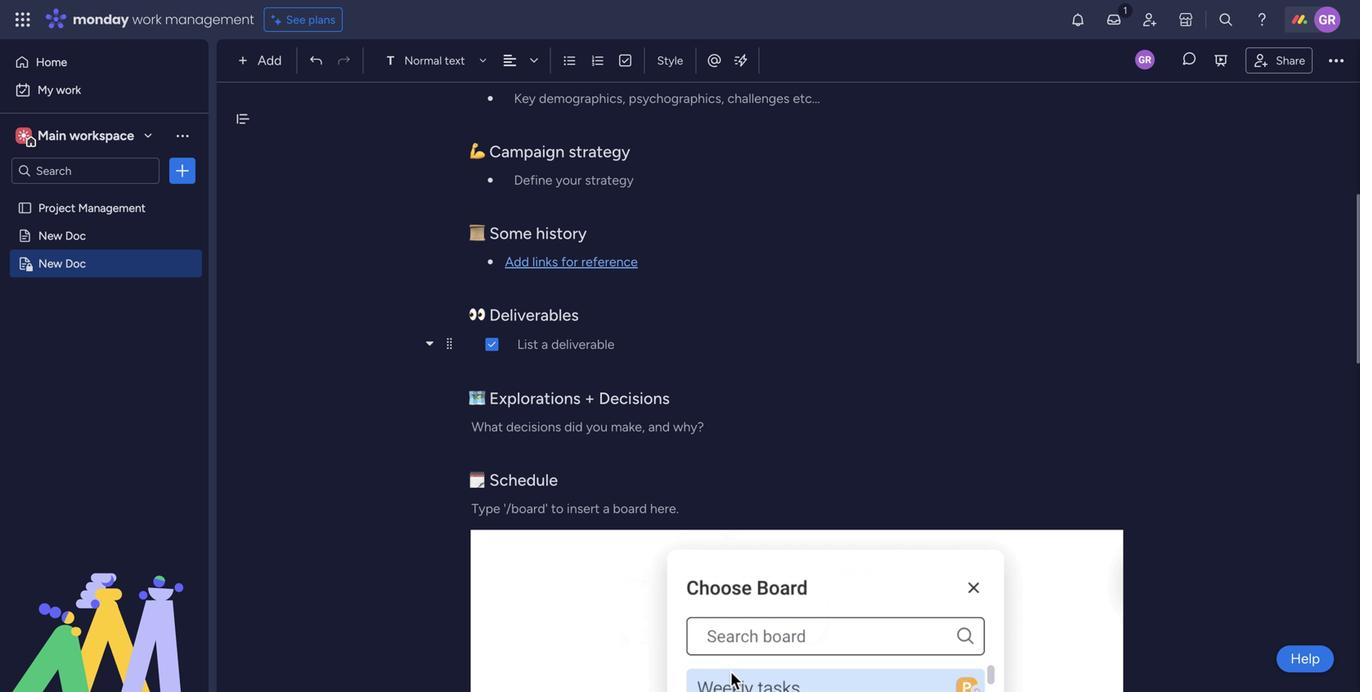 Task type: describe. For each thing, give the bounding box(es) containing it.
workspace
[[69, 128, 134, 144]]

for
[[561, 254, 578, 270]]

add button
[[232, 47, 292, 74]]

list box containing project management
[[0, 191, 209, 499]]

my work option
[[10, 77, 199, 103]]

👀
[[469, 306, 486, 325]]

reference
[[581, 254, 638, 270]]

project
[[38, 201, 75, 215]]

dynamic values image
[[733, 52, 749, 69]]

mention image
[[706, 52, 723, 69]]

management
[[78, 201, 146, 215]]

bulleted list image
[[562, 53, 577, 68]]

main
[[38, 128, 66, 144]]

add for add
[[258, 53, 282, 68]]

add links for reference link
[[505, 254, 638, 270]]

text
[[445, 54, 465, 67]]

options image
[[174, 163, 191, 179]]

add for add links for reference
[[505, 254, 529, 270]]

workspace selection element
[[16, 126, 137, 147]]

my
[[38, 83, 53, 97]]

help button
[[1277, 646, 1334, 673]]

work for monday
[[132, 10, 162, 29]]

update feed image
[[1106, 11, 1122, 28]]

some
[[490, 224, 532, 243]]

doc for public board icon
[[65, 229, 86, 243]]

menu image
[[443, 337, 456, 351]]

numbered list image
[[590, 53, 605, 68]]

monday marketplace image
[[1178, 11, 1194, 28]]

style button
[[650, 47, 691, 74]]

campaign
[[490, 142, 565, 162]]

🗺 explorations + decisions
[[469, 389, 670, 409]]

+
[[585, 389, 595, 409]]

doc for private board image
[[65, 257, 86, 271]]

greg robinson image
[[1315, 7, 1341, 33]]

links
[[532, 254, 558, 270]]

share
[[1276, 53, 1306, 67]]

v2 ellipsis image
[[1329, 50, 1344, 71]]

search everything image
[[1218, 11, 1234, 28]]

main workspace
[[38, 128, 134, 144]]

add links for reference
[[505, 254, 638, 270]]

new doc for private board image
[[38, 257, 86, 271]]



Task type: vqa. For each thing, say whether or not it's contained in the screenshot.
topmost Calendar
no



Task type: locate. For each thing, give the bounding box(es) containing it.
1 workspace image from the left
[[16, 127, 32, 145]]

deliverables
[[490, 306, 579, 325]]

public board image
[[17, 228, 33, 244]]

see plans button
[[264, 7, 343, 32]]

list box
[[0, 191, 209, 499]]

doc down project management
[[65, 229, 86, 243]]

📜
[[469, 224, 486, 243]]

add
[[258, 53, 282, 68], [505, 254, 529, 270]]

project management
[[38, 201, 146, 215]]

new for private board image
[[38, 257, 62, 271]]

help image
[[1254, 11, 1270, 28]]

1 doc from the top
[[65, 229, 86, 243]]

🗺 explorations
[[469, 389, 581, 409]]

monday
[[73, 10, 129, 29]]

new right public board icon
[[38, 229, 62, 243]]

lottie animation element
[[0, 528, 209, 693]]

0 vertical spatial 1 image
[[1118, 1, 1133, 19]]

new doc right private board image
[[38, 257, 86, 271]]

1 new doc from the top
[[38, 229, 86, 243]]

see
[[286, 13, 306, 27]]

checklist image
[[618, 53, 633, 68]]

👀 deliverables
[[469, 306, 579, 325]]

add left links
[[505, 254, 529, 270]]

decisions
[[599, 389, 670, 409]]

invite members image
[[1142, 11, 1158, 28]]

work inside option
[[56, 83, 81, 97]]

home option
[[10, 49, 199, 75]]

📜 some history
[[469, 224, 587, 243]]

1 vertical spatial new
[[38, 257, 62, 271]]

strategy
[[569, 142, 631, 162]]

workspace image
[[16, 127, 32, 145], [18, 127, 29, 145]]

board activity image
[[1136, 50, 1155, 69]]

Search in workspace field
[[34, 162, 137, 180]]

1 image down some on the top left of the page
[[488, 260, 493, 265]]

my work link
[[10, 77, 199, 103]]

new doc for public board icon
[[38, 229, 86, 243]]

1 horizontal spatial add
[[505, 254, 529, 270]]

select product image
[[15, 11, 31, 28]]

my work
[[38, 83, 81, 97]]

add inside dropdown button
[[258, 53, 282, 68]]

1 new from the top
[[38, 229, 62, 243]]

normal text
[[405, 54, 465, 67]]

2 new from the top
[[38, 257, 62, 271]]

1 image down campaign
[[488, 178, 493, 183]]

2 vertical spatial 1 image
[[488, 260, 493, 265]]

style
[[657, 54, 683, 67]]

1 vertical spatial doc
[[65, 257, 86, 271]]

new doc down project
[[38, 229, 86, 243]]

plans
[[308, 13, 336, 27]]

0 vertical spatial work
[[132, 10, 162, 29]]

💪 campaign strategy
[[469, 142, 631, 162]]

0 vertical spatial new
[[38, 229, 62, 243]]

2 workspace image from the left
[[18, 127, 29, 145]]

doc
[[65, 229, 86, 243], [65, 257, 86, 271]]

1 image
[[488, 96, 493, 101]]

doc right private board image
[[65, 257, 86, 271]]

main workspace button
[[11, 122, 160, 150]]

0 horizontal spatial work
[[56, 83, 81, 97]]

new for public board icon
[[38, 229, 62, 243]]

see plans
[[286, 13, 336, 27]]

home
[[36, 55, 67, 69]]

1 vertical spatial new doc
[[38, 257, 86, 271]]

share button
[[1246, 47, 1313, 73]]

2 doc from the top
[[65, 257, 86, 271]]

notifications image
[[1070, 11, 1086, 28]]

🗓 schedule
[[469, 471, 558, 490]]

1 image left invite members icon
[[1118, 1, 1133, 19]]

public board image
[[17, 200, 33, 216]]

0 vertical spatial add
[[258, 53, 282, 68]]

1 image
[[1118, 1, 1133, 19], [488, 178, 493, 183], [488, 260, 493, 265]]

new right private board image
[[38, 257, 62, 271]]

1 vertical spatial work
[[56, 83, 81, 97]]

💪
[[469, 142, 486, 162]]

1 vertical spatial 1 image
[[488, 178, 493, 183]]

new doc
[[38, 229, 86, 243], [38, 257, 86, 271]]

work right monday
[[132, 10, 162, 29]]

history
[[536, 224, 587, 243]]

lottie animation image
[[0, 528, 209, 693]]

normal
[[405, 54, 442, 67]]

work
[[132, 10, 162, 29], [56, 83, 81, 97]]

option
[[0, 193, 209, 197]]

work right my
[[56, 83, 81, 97]]

1 vertical spatial add
[[505, 254, 529, 270]]

management
[[165, 10, 254, 29]]

help
[[1291, 651, 1320, 668]]

0 vertical spatial doc
[[65, 229, 86, 243]]

work for my
[[56, 83, 81, 97]]

undo ⌘+z image
[[309, 53, 324, 68]]

2 new doc from the top
[[38, 257, 86, 271]]

home link
[[10, 49, 199, 75]]

new
[[38, 229, 62, 243], [38, 257, 62, 271]]

monday work management
[[73, 10, 254, 29]]

private board image
[[17, 256, 33, 272]]

1 horizontal spatial work
[[132, 10, 162, 29]]

add left 'undo ⌘+z' image
[[258, 53, 282, 68]]

workspace options image
[[174, 127, 191, 144]]

0 horizontal spatial add
[[258, 53, 282, 68]]

0 vertical spatial new doc
[[38, 229, 86, 243]]



